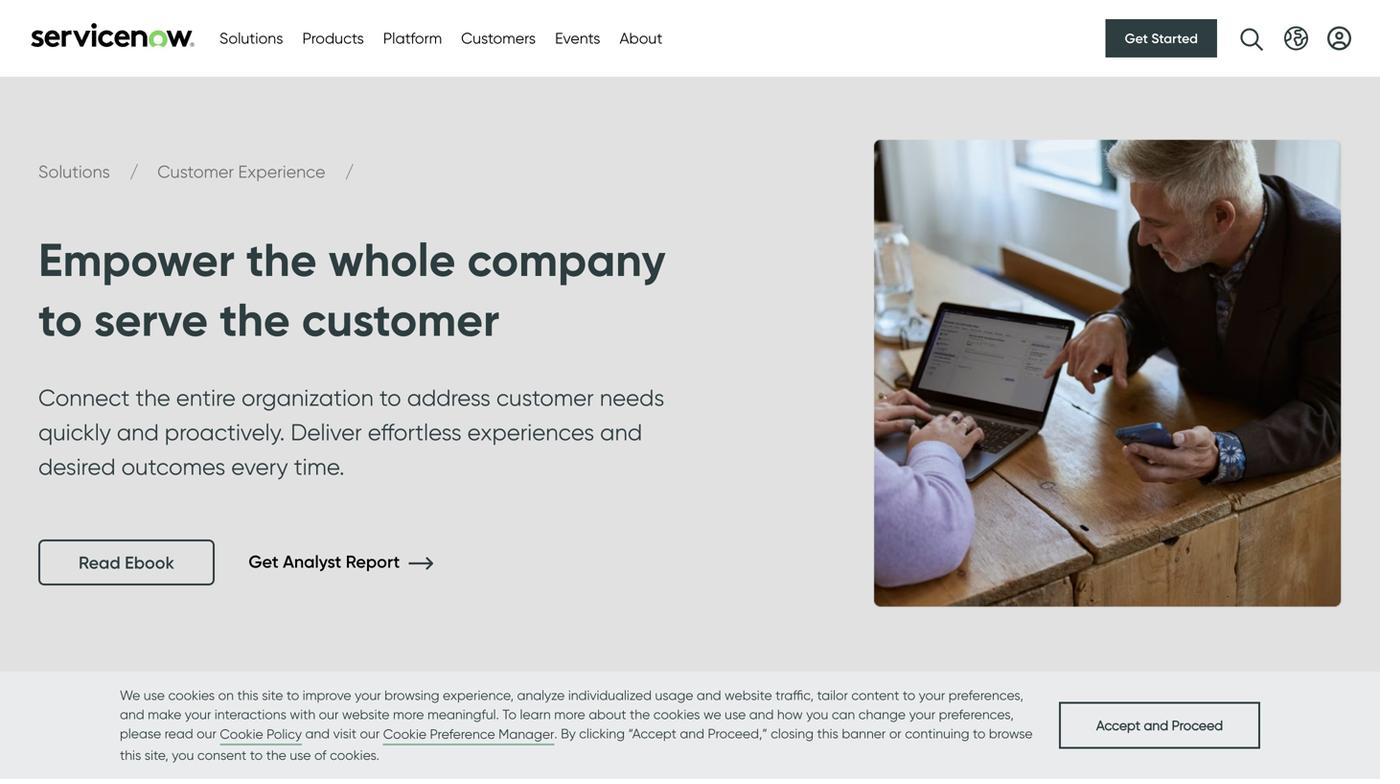Task type: locate. For each thing, give the bounding box(es) containing it.
entire
[[176, 384, 236, 411]]

address
[[407, 384, 491, 411]]

1 horizontal spatial you
[[806, 706, 829, 723]]

cookie
[[220, 726, 263, 742], [383, 726, 427, 742]]

customer
[[302, 291, 500, 348], [496, 384, 594, 411]]

to up connect
[[38, 291, 82, 348]]

2 horizontal spatial our
[[360, 726, 380, 742]]

use up make
[[144, 687, 165, 704]]

. by clicking "accept and proceed," closing this banner or continuing to browse this site, you consent to the use of cookies.
[[120, 726, 1033, 763]]

1 vertical spatial get started link
[[358, 674, 441, 741]]

0 horizontal spatial solutions
[[38, 161, 114, 182]]

preferences,
[[949, 687, 1024, 704], [939, 706, 1014, 723]]

cookie down interactions at left bottom
[[220, 726, 263, 742]]

0 vertical spatial customer
[[302, 291, 500, 348]]

0 vertical spatial website
[[725, 687, 772, 704]]

every
[[231, 453, 288, 481]]

organization
[[241, 384, 374, 411]]

0 vertical spatial products
[[302, 29, 364, 47]]

1 cookie from the left
[[220, 726, 263, 742]]

to up effortless
[[379, 384, 401, 411]]

use up "proceed,""
[[725, 706, 746, 723]]

visit
[[333, 726, 357, 742]]

1 vertical spatial customer
[[496, 384, 594, 411]]

to left browse
[[973, 726, 986, 742]]

our up consent
[[197, 726, 216, 742]]

the inside we use cookies on this site to improve your browsing experience, analyze individualized usage and website traffic, tailor content to your preferences, and make your interactions with our website more meaningful. to learn more about the cookies we use and how you can change your preferences, please read our
[[630, 706, 650, 723]]

website up "proceed,""
[[725, 687, 772, 704]]

solutions button
[[220, 27, 283, 50]]

closing
[[771, 726, 814, 742]]

your
[[355, 687, 381, 704], [919, 687, 945, 704], [185, 706, 211, 723], [909, 706, 936, 723]]

clicking
[[579, 726, 625, 742]]

can
[[832, 706, 855, 723]]

1 horizontal spatial solutions
[[220, 29, 283, 47]]

about
[[589, 706, 626, 723]]

the down policy
[[266, 747, 286, 763]]

resolve customer issues by connecting the entire business image
[[0, 75, 1380, 675], [783, 75, 1380, 672]]

browse
[[989, 726, 1033, 742]]

to
[[38, 291, 82, 348], [379, 384, 401, 411], [287, 687, 299, 704], [903, 687, 916, 704], [973, 726, 986, 742], [250, 747, 263, 763]]

products button
[[302, 27, 364, 50]]

0 vertical spatial started
[[1152, 30, 1198, 46]]

the down experience
[[246, 231, 317, 288]]

2 vertical spatial use
[[290, 747, 311, 763]]

and inside cookie policy and visit our cookie preference manager
[[305, 726, 330, 742]]

to
[[502, 706, 517, 723]]

0 vertical spatial use
[[144, 687, 165, 704]]

products left platform
[[302, 29, 364, 47]]

manager
[[499, 726, 554, 742]]

0 horizontal spatial products
[[158, 698, 219, 716]]

analyst
[[283, 551, 342, 572]]

products
[[302, 29, 364, 47], [158, 698, 219, 716]]

products up read
[[158, 698, 219, 716]]

this up interactions at left bottom
[[237, 687, 259, 704]]

you down read
[[172, 747, 194, 763]]

1 horizontal spatial website
[[725, 687, 772, 704]]

you inside we use cookies on this site to improve your browsing experience, analyze individualized usage and website traffic, tailor content to your preferences, and make your interactions with our website more meaningful. to learn more about the cookies we use and how you can change your preferences, please read our
[[806, 706, 829, 723]]

0 vertical spatial get started link
[[1106, 19, 1217, 58]]

cookies
[[168, 687, 215, 704], [654, 706, 700, 723]]

1 horizontal spatial more
[[554, 706, 585, 723]]

0 horizontal spatial this
[[120, 747, 141, 763]]

the left entire
[[135, 384, 170, 411]]

0 horizontal spatial get started link
[[358, 674, 441, 741]]

to inside connect the entire organization to address customer needs quickly and proactively. deliver effortless experiences and desired outcomes every time.
[[379, 384, 401, 411]]

1 vertical spatial website
[[342, 706, 390, 723]]

this down please
[[120, 747, 141, 763]]

we
[[704, 706, 721, 723]]

deliver
[[291, 418, 362, 446]]

2 more from the left
[[554, 706, 585, 723]]

1 vertical spatial solutions
[[38, 161, 114, 182]]

servicenow image
[[29, 23, 196, 47]]

solutions link
[[38, 161, 114, 182]]

analyze
[[517, 687, 565, 704]]

to right site at bottom
[[287, 687, 299, 704]]

events button
[[555, 27, 600, 50]]

0 vertical spatial this
[[237, 687, 259, 704]]

1 horizontal spatial started
[[1152, 30, 1198, 46]]

products for products link
[[158, 698, 219, 716]]

use left of
[[290, 747, 311, 763]]

customer up the experiences
[[496, 384, 594, 411]]

1 vertical spatial you
[[172, 747, 194, 763]]

website
[[725, 687, 772, 704], [342, 706, 390, 723]]

more up by
[[554, 706, 585, 723]]

0 horizontal spatial our
[[197, 726, 216, 742]]

1 vertical spatial this
[[817, 726, 839, 742]]

empower
[[38, 231, 235, 288]]

.
[[554, 726, 558, 742]]

products for products popup button
[[302, 29, 364, 47]]

you down tailor
[[806, 706, 829, 723]]

1 horizontal spatial cookies
[[654, 706, 700, 723]]

the inside . by clicking "accept and proceed," closing this banner or continuing to browse this site, you consent to the use of cookies.
[[266, 747, 286, 763]]

0 horizontal spatial cookies
[[168, 687, 215, 704]]

0 vertical spatial get
[[1125, 30, 1148, 46]]

1 vertical spatial get
[[249, 551, 279, 572]]

1 horizontal spatial cookie
[[383, 726, 427, 742]]

read
[[79, 552, 120, 573]]

events
[[555, 29, 600, 47]]

2 horizontal spatial this
[[817, 726, 839, 742]]

this inside we use cookies on this site to improve your browsing experience, analyze individualized usage and website traffic, tailor content to your preferences, and make your interactions with our website more meaningful. to learn more about the cookies we use and how you can change your preferences, please read our
[[237, 687, 259, 704]]

0 horizontal spatial cookie
[[220, 726, 263, 742]]

change
[[859, 706, 906, 723]]

cookies down the usage
[[654, 706, 700, 723]]

0 horizontal spatial more
[[393, 706, 424, 723]]

0 vertical spatial you
[[806, 706, 829, 723]]

website up the visit
[[342, 706, 390, 723]]

our right the visit
[[360, 726, 380, 742]]

2 resolve customer issues by connecting the entire business image from the left
[[783, 75, 1380, 672]]

platform button
[[383, 27, 442, 50]]

solutions for solutions link
[[38, 161, 114, 182]]

the up "accept
[[630, 706, 650, 723]]

2 horizontal spatial use
[[725, 706, 746, 723]]

our down improve
[[319, 706, 339, 723]]

resources
[[254, 698, 324, 716]]

1 vertical spatial products
[[158, 698, 219, 716]]

content
[[852, 687, 899, 704]]

the
[[246, 231, 317, 288], [220, 291, 290, 348], [135, 384, 170, 411], [630, 706, 650, 723], [266, 747, 286, 763]]

0 horizontal spatial get started
[[358, 698, 441, 716]]

0 horizontal spatial started
[[389, 698, 441, 716]]

this
[[237, 687, 259, 704], [817, 726, 839, 742], [120, 747, 141, 763]]

and inside . by clicking "accept and proceed," closing this banner or continuing to browse this site, you consent to the use of cookies.
[[680, 726, 705, 742]]

more down browsing
[[393, 706, 424, 723]]

1 vertical spatial started
[[389, 698, 441, 716]]

0 vertical spatial solutions
[[220, 29, 283, 47]]

read ebook link
[[38, 539, 215, 585]]

1 horizontal spatial use
[[290, 747, 311, 763]]

cookies up make
[[168, 687, 215, 704]]

get analyst report link
[[249, 551, 462, 572]]

this down can at the right bottom of page
[[817, 726, 839, 742]]

use
[[144, 687, 165, 704], [725, 706, 746, 723], [290, 747, 311, 763]]

cookie policy link
[[220, 725, 302, 746]]

experiences
[[467, 418, 594, 446]]

1 horizontal spatial get started
[[1125, 30, 1198, 46]]

you
[[806, 706, 829, 723], [172, 747, 194, 763]]

get started
[[1125, 30, 1198, 46], [358, 698, 441, 716]]

to inside empower the whole company to serve the customer
[[38, 291, 82, 348]]

1 vertical spatial preferences,
[[939, 706, 1014, 723]]

you inside . by clicking "accept and proceed," closing this banner or continuing to browse this site, you consent to the use of cookies.
[[172, 747, 194, 763]]

make
[[148, 706, 181, 723]]

1 horizontal spatial this
[[237, 687, 259, 704]]

on
[[218, 687, 234, 704]]

1 horizontal spatial get started link
[[1106, 19, 1217, 58]]

2 horizontal spatial get
[[1125, 30, 1148, 46]]

and
[[117, 418, 159, 446], [600, 418, 642, 446], [697, 687, 721, 704], [120, 706, 144, 723], [749, 706, 774, 723], [1144, 717, 1169, 734], [305, 726, 330, 742], [680, 726, 705, 742]]

get
[[1125, 30, 1148, 46], [249, 551, 279, 572], [358, 698, 385, 716]]

2 vertical spatial this
[[120, 747, 141, 763]]

0 horizontal spatial you
[[172, 747, 194, 763]]

0 vertical spatial cookies
[[168, 687, 215, 704]]

started for get started link to the top
[[1152, 30, 1198, 46]]

2 vertical spatial get
[[358, 698, 385, 716]]

started
[[1152, 30, 1198, 46], [389, 698, 441, 716]]

0 horizontal spatial get
[[249, 551, 279, 572]]

1 horizontal spatial products
[[302, 29, 364, 47]]

1 vertical spatial get started
[[358, 698, 441, 716]]

1 resolve customer issues by connecting the entire business image from the left
[[0, 75, 1380, 675]]

customer down whole
[[302, 291, 500, 348]]

1 horizontal spatial get
[[358, 698, 385, 716]]

cookie down browsing
[[383, 726, 427, 742]]

banner
[[842, 726, 886, 742]]

1 vertical spatial cookies
[[654, 706, 700, 723]]

the up entire
[[220, 291, 290, 348]]

resources link
[[254, 674, 324, 741]]



Task type: describe. For each thing, give the bounding box(es) containing it.
quickly
[[38, 418, 111, 446]]

desired
[[38, 453, 116, 481]]

about
[[620, 29, 663, 47]]

site
[[262, 687, 283, 704]]

accept
[[1096, 717, 1141, 734]]

the inside connect the entire organization to address customer needs quickly and proactively. deliver effortless experiences and desired outcomes every time.
[[135, 384, 170, 411]]

platform
[[383, 29, 442, 47]]

learn
[[520, 706, 551, 723]]

continuing
[[905, 726, 970, 742]]

0 horizontal spatial use
[[144, 687, 165, 704]]

resolve customer issues by connecting the entire business image containing empower the whole company to serve the customer
[[0, 75, 1380, 675]]

experience
[[238, 161, 325, 182]]

customer experience link
[[157, 161, 330, 182]]

customer inside connect the entire organization to address customer needs quickly and proactively. deliver effortless experiences and desired outcomes every time.
[[496, 384, 594, 411]]

how
[[777, 706, 803, 723]]

customer experience
[[157, 161, 330, 182]]

customers button
[[461, 27, 536, 50]]

or
[[889, 726, 902, 742]]

cookies.
[[330, 747, 379, 763]]

proceed,"
[[708, 726, 767, 742]]

customer
[[157, 161, 234, 182]]

connect
[[38, 384, 130, 411]]

tailor
[[817, 687, 848, 704]]

we use cookies on this site to improve your browsing experience, analyze individualized usage and website traffic, tailor content to your preferences, and make your interactions with our website more meaningful. to learn more about the cookies we use and how you can change your preferences, please read our
[[120, 687, 1024, 742]]

"accept
[[628, 726, 677, 742]]

improve
[[303, 687, 351, 704]]

interactions
[[215, 706, 287, 723]]

2 cookie from the left
[[383, 726, 427, 742]]

customers
[[461, 29, 536, 47]]

empower the whole company to serve the customer
[[38, 231, 666, 348]]

cookie policy and visit our cookie preference manager
[[220, 726, 554, 742]]

proactively.
[[165, 418, 285, 446]]

products link
[[158, 674, 219, 741]]

traffic,
[[776, 687, 814, 704]]

go to servicenow account image
[[1328, 26, 1352, 50]]

started for bottommost get started link
[[389, 698, 441, 716]]

needs
[[600, 384, 665, 411]]

usage
[[655, 687, 693, 704]]

solutions for solutions popup button
[[220, 29, 283, 47]]

proceed
[[1172, 717, 1223, 734]]

company
[[467, 231, 666, 288]]

consent
[[197, 747, 247, 763]]

effortless
[[368, 418, 462, 446]]

capabilities
[[38, 698, 124, 716]]

read ebook
[[79, 552, 174, 573]]

site,
[[145, 747, 168, 763]]

0 horizontal spatial website
[[342, 706, 390, 723]]

our inside cookie policy and visit our cookie preference manager
[[360, 726, 380, 742]]

about button
[[620, 27, 663, 50]]

cookie preference manager link
[[383, 725, 554, 746]]

0 vertical spatial get started
[[1125, 30, 1198, 46]]

get analyst report
[[249, 551, 404, 572]]

0 vertical spatial preferences,
[[949, 687, 1024, 704]]

serve
[[94, 291, 208, 348]]

customer inside empower the whole company to serve the customer
[[302, 291, 500, 348]]

ebook
[[125, 552, 174, 573]]

report
[[346, 551, 400, 572]]

to down cookie policy link
[[250, 747, 263, 763]]

please
[[120, 726, 161, 742]]

capabilities link
[[38, 674, 124, 746]]

experience,
[[443, 687, 514, 704]]

use inside . by clicking "accept and proceed," closing this banner or continuing to browse this site, you consent to the use of cookies.
[[290, 747, 311, 763]]

we
[[120, 687, 140, 704]]

whole
[[328, 231, 456, 288]]

of
[[314, 747, 327, 763]]

read
[[165, 726, 193, 742]]

accept and proceed button
[[1059, 702, 1260, 749]]

accept and proceed
[[1096, 717, 1223, 734]]

and inside button
[[1144, 717, 1169, 734]]

to up the change
[[903, 687, 916, 704]]

1 more from the left
[[393, 706, 424, 723]]

outcomes
[[121, 453, 226, 481]]

time.
[[294, 453, 345, 481]]

get for bottommost get started link
[[358, 698, 385, 716]]

get for get started link to the top
[[1125, 30, 1148, 46]]

by
[[561, 726, 576, 742]]

get for get analyst report link
[[249, 551, 279, 572]]

preference
[[430, 726, 495, 742]]

1 horizontal spatial our
[[319, 706, 339, 723]]

browsing
[[385, 687, 439, 704]]

individualized
[[568, 687, 652, 704]]

meaningful.
[[427, 706, 499, 723]]

with
[[290, 706, 316, 723]]

policy
[[267, 726, 302, 742]]

1 vertical spatial use
[[725, 706, 746, 723]]

connect the entire organization to address customer needs quickly and proactively. deliver effortless experiences and desired outcomes every time.
[[38, 384, 665, 481]]



Task type: vqa. For each thing, say whether or not it's contained in the screenshot.
rightmost Solutions
yes



